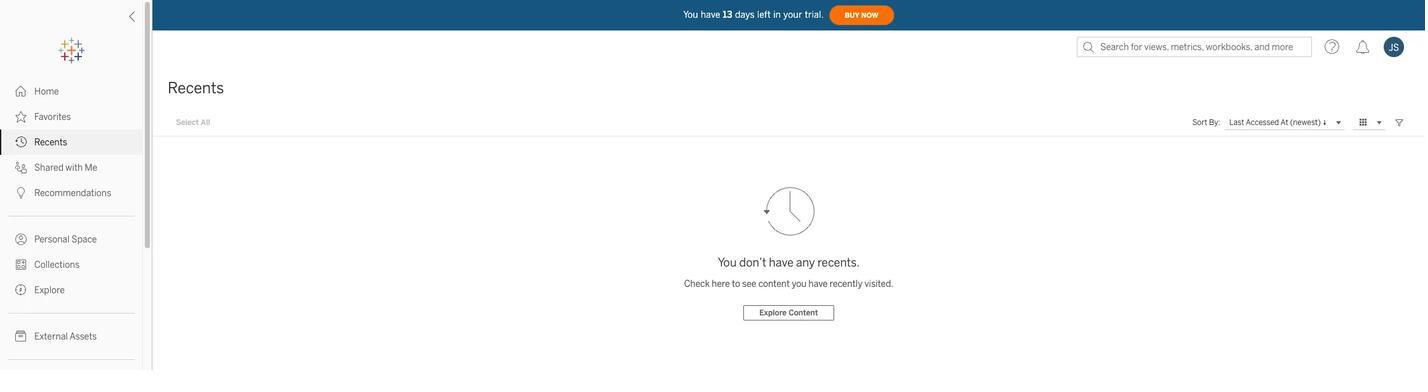 Task type: describe. For each thing, give the bounding box(es) containing it.
me
[[85, 163, 97, 173]]

with
[[66, 163, 83, 173]]

collections link
[[0, 252, 142, 278]]

by text only_f5he34f image for collections
[[15, 259, 27, 271]]

your
[[784, 9, 802, 20]]

see
[[742, 279, 757, 290]]

main navigation. press the up and down arrow keys to access links. element
[[0, 79, 142, 371]]

external assets link
[[0, 324, 142, 350]]

check here to see content you have recently visited.
[[684, 279, 894, 290]]

left
[[757, 9, 771, 20]]

by text only_f5he34f image for recents
[[15, 137, 27, 148]]

check
[[684, 279, 710, 290]]

you have 13 days left in your trial.
[[683, 9, 824, 20]]

content
[[759, 279, 790, 290]]

don't
[[739, 256, 767, 270]]

navigation panel element
[[0, 38, 142, 371]]

space
[[72, 235, 97, 245]]

personal space
[[34, 235, 97, 245]]

sort by:
[[1193, 118, 1221, 127]]

2 vertical spatial have
[[809, 279, 828, 290]]

you don't have any recents.
[[718, 256, 860, 270]]

recommendations
[[34, 188, 111, 199]]

by text only_f5he34f image for shared with me
[[15, 162, 27, 173]]

by text only_f5he34f image for home
[[15, 86, 27, 97]]

all
[[201, 118, 210, 127]]

personal
[[34, 235, 70, 245]]

recommendations link
[[0, 180, 142, 206]]

days
[[735, 9, 755, 20]]

shared
[[34, 163, 64, 173]]

select all button
[[168, 115, 218, 130]]

buy now
[[845, 11, 879, 19]]

0 vertical spatial have
[[701, 9, 721, 20]]

buy now button
[[829, 5, 895, 25]]

here
[[712, 279, 730, 290]]

you for you don't have any recents.
[[718, 256, 737, 270]]



Task type: vqa. For each thing, say whether or not it's contained in the screenshot.
content
yes



Task type: locate. For each thing, give the bounding box(es) containing it.
0 vertical spatial you
[[683, 9, 698, 20]]

by text only_f5he34f image left external at the left
[[15, 331, 27, 343]]

by:
[[1209, 118, 1221, 127]]

13
[[723, 9, 733, 20]]

1 by text only_f5he34f image from the top
[[15, 86, 27, 97]]

by text only_f5he34f image for personal space
[[15, 234, 27, 245]]

content
[[789, 309, 818, 318]]

by text only_f5he34f image inside home link
[[15, 86, 27, 97]]

recents up select all
[[168, 79, 224, 97]]

have
[[701, 9, 721, 20], [769, 256, 794, 270], [809, 279, 828, 290]]

by text only_f5he34f image down favorites 'link'
[[15, 137, 27, 148]]

by text only_f5he34f image inside external assets link
[[15, 331, 27, 343]]

buy
[[845, 11, 860, 19]]

by text only_f5he34f image inside collections link
[[15, 259, 27, 271]]

recently
[[830, 279, 863, 290]]

by text only_f5he34f image inside the shared with me link
[[15, 162, 27, 173]]

explore inside button
[[760, 309, 787, 318]]

by text only_f5he34f image left collections
[[15, 259, 27, 271]]

2 by text only_f5he34f image from the top
[[15, 162, 27, 173]]

1 vertical spatial have
[[769, 256, 794, 270]]

recents link
[[0, 130, 142, 155]]

select
[[176, 118, 199, 127]]

you up "here"
[[718, 256, 737, 270]]

explore inside main navigation. press the up and down arrow keys to access links. element
[[34, 285, 65, 296]]

favorites
[[34, 112, 71, 123]]

you
[[792, 279, 807, 290]]

1 by text only_f5he34f image from the top
[[15, 111, 27, 123]]

by text only_f5he34f image inside personal space link
[[15, 234, 27, 245]]

to
[[732, 279, 740, 290]]

explore content
[[760, 309, 818, 318]]

1 vertical spatial recents
[[34, 137, 67, 148]]

assets
[[70, 332, 97, 343]]

0 horizontal spatial you
[[683, 9, 698, 20]]

sort
[[1193, 118, 1208, 127]]

now
[[862, 11, 879, 19]]

select all
[[176, 118, 210, 127]]

3 by text only_f5he34f image from the top
[[15, 187, 27, 199]]

2 vertical spatial by text only_f5he34f image
[[15, 331, 27, 343]]

in
[[774, 9, 781, 20]]

explore for explore
[[34, 285, 65, 296]]

personal space link
[[0, 227, 142, 252]]

have right 'you'
[[809, 279, 828, 290]]

4 by text only_f5he34f image from the top
[[15, 234, 27, 245]]

3 by text only_f5he34f image from the top
[[15, 331, 27, 343]]

you
[[683, 9, 698, 20], [718, 256, 737, 270]]

visited.
[[865, 279, 894, 290]]

1 horizontal spatial you
[[718, 256, 737, 270]]

0 horizontal spatial recents
[[34, 137, 67, 148]]

0 vertical spatial recents
[[168, 79, 224, 97]]

by text only_f5he34f image left personal
[[15, 234, 27, 245]]

explore
[[34, 285, 65, 296], [760, 309, 787, 318]]

by text only_f5he34f image for favorites
[[15, 111, 27, 123]]

5 by text only_f5he34f image from the top
[[15, 259, 27, 271]]

explore down content
[[760, 309, 787, 318]]

collections
[[34, 260, 80, 271]]

external assets
[[34, 332, 97, 343]]

explore down collections
[[34, 285, 65, 296]]

0 vertical spatial by text only_f5he34f image
[[15, 111, 27, 123]]

1 horizontal spatial have
[[769, 256, 794, 270]]

by text only_f5he34f image for explore
[[15, 285, 27, 296]]

1 horizontal spatial recents
[[168, 79, 224, 97]]

by text only_f5he34f image down collections link
[[15, 285, 27, 296]]

any
[[796, 256, 815, 270]]

recents inside main navigation. press the up and down arrow keys to access links. element
[[34, 137, 67, 148]]

by text only_f5he34f image inside favorites 'link'
[[15, 111, 27, 123]]

by text only_f5he34f image inside recommendations link
[[15, 187, 27, 199]]

6 by text only_f5he34f image from the top
[[15, 285, 27, 296]]

home link
[[0, 79, 142, 104]]

1 vertical spatial explore
[[760, 309, 787, 318]]

0 horizontal spatial explore
[[34, 285, 65, 296]]

by text only_f5he34f image
[[15, 86, 27, 97], [15, 162, 27, 173], [15, 187, 27, 199], [15, 234, 27, 245], [15, 259, 27, 271], [15, 285, 27, 296]]

by text only_f5he34f image for recommendations
[[15, 187, 27, 199]]

shared with me link
[[0, 155, 142, 180]]

0 horizontal spatial have
[[701, 9, 721, 20]]

1 horizontal spatial explore
[[760, 309, 787, 318]]

have left 13
[[701, 9, 721, 20]]

2 by text only_f5he34f image from the top
[[15, 137, 27, 148]]

by text only_f5he34f image inside recents link
[[15, 137, 27, 148]]

home
[[34, 86, 59, 97]]

by text only_f5he34f image left shared
[[15, 162, 27, 173]]

recents
[[168, 79, 224, 97], [34, 137, 67, 148]]

by text only_f5he34f image left the favorites
[[15, 111, 27, 123]]

you left 13
[[683, 9, 698, 20]]

recents up shared
[[34, 137, 67, 148]]

favorites link
[[0, 104, 142, 130]]

external
[[34, 332, 68, 343]]

trial.
[[805, 9, 824, 20]]

by text only_f5he34f image inside the explore link
[[15, 285, 27, 296]]

0 vertical spatial explore
[[34, 285, 65, 296]]

1 vertical spatial you
[[718, 256, 737, 270]]

2 horizontal spatial have
[[809, 279, 828, 290]]

you for you have 13 days left in your trial.
[[683, 9, 698, 20]]

by text only_f5he34f image for external assets
[[15, 331, 27, 343]]

explore content button
[[744, 306, 834, 321]]

by text only_f5he34f image
[[15, 111, 27, 123], [15, 137, 27, 148], [15, 331, 27, 343]]

by text only_f5he34f image left the recommendations at bottom
[[15, 187, 27, 199]]

shared with me
[[34, 163, 97, 173]]

explore for explore content
[[760, 309, 787, 318]]

1 vertical spatial by text only_f5he34f image
[[15, 137, 27, 148]]

recents.
[[818, 256, 860, 270]]

by text only_f5he34f image left the home
[[15, 86, 27, 97]]

have up content
[[769, 256, 794, 270]]

explore link
[[0, 278, 142, 303]]



